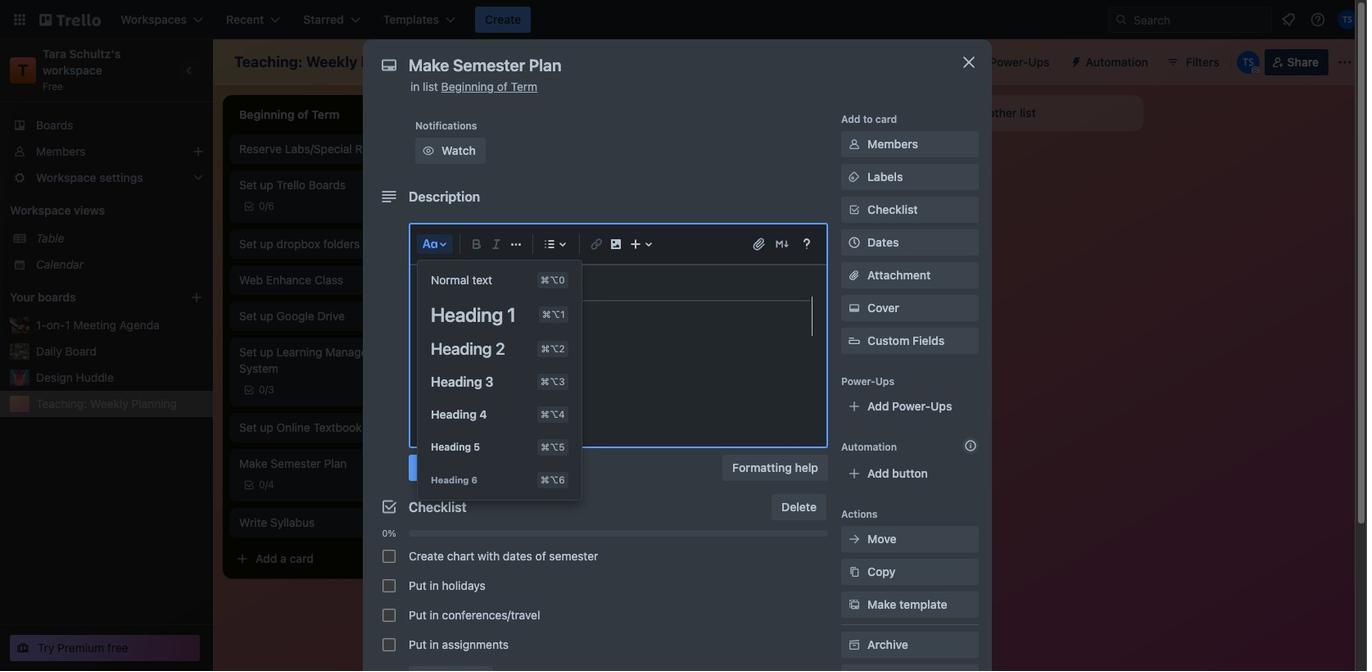 Task type: vqa. For each thing, say whether or not it's contained in the screenshot.
second cards from left
no



Task type: describe. For each thing, give the bounding box(es) containing it.
list inside button
[[1020, 106, 1037, 120]]

⌘⌥6
[[541, 475, 565, 485]]

/ down after class in the left top of the page
[[498, 259, 501, 271]]

cover
[[868, 301, 900, 315]]

set up dropbox folders
[[239, 237, 360, 251]]

add board image
[[190, 291, 203, 304]]

make final exam link
[[705, 229, 895, 246]]

free
[[43, 80, 63, 93]]

formatting
[[733, 461, 792, 475]]

rooms
[[355, 142, 392, 156]]

cancel
[[469, 461, 507, 475]]

members for right members link
[[868, 137, 919, 151]]

table
[[36, 231, 64, 245]]

a for up
[[280, 552, 287, 566]]

put in assignments
[[409, 638, 509, 652]]

close dialog image
[[960, 52, 979, 72]]

1 vertical spatial power-
[[842, 375, 876, 388]]

formatting help link
[[723, 455, 829, 481]]

set up learning management system link
[[239, 344, 429, 377]]

trello
[[277, 178, 306, 192]]

sm image for move
[[847, 531, 863, 548]]

conferences/travel
[[442, 608, 540, 622]]

power-ups inside button
[[990, 55, 1050, 69]]

Board name text field
[[226, 49, 431, 75]]

⌘⌥5
[[541, 442, 565, 452]]

dates
[[503, 549, 533, 563]]

2 horizontal spatial card
[[876, 113, 898, 125]]

0 vertical spatial tara schultz (taraschultz7) image
[[1338, 10, 1358, 30]]

folders
[[324, 237, 360, 251]]

write
[[239, 516, 267, 529]]

labels
[[868, 170, 904, 184]]

assignments
[[442, 638, 509, 652]]

0 horizontal spatial members link
[[0, 139, 213, 165]]

exam for correct final exam
[[776, 266, 805, 280]]

correct for correct final exam
[[705, 266, 745, 280]]

reserve
[[239, 142, 282, 156]]

text
[[472, 273, 493, 287]]

0 horizontal spatial teaching:
[[36, 397, 87, 411]]

0 horizontal spatial 3
[[268, 384, 274, 396]]

t link
[[10, 57, 36, 84]]

1 vertical spatial teaching: weekly planning
[[36, 397, 177, 411]]

free
[[107, 641, 128, 655]]

enhance
[[266, 273, 312, 287]]

checklist group
[[376, 542, 829, 660]]

heading 5
[[431, 441, 480, 453]]

correct assignment 1 link
[[472, 400, 662, 416]]

weekly schedule
[[472, 306, 563, 320]]

star or unstar board image
[[441, 56, 454, 69]]

0 horizontal spatial of
[[497, 80, 508, 93]]

to
[[864, 113, 873, 125]]

put in conferences/travel
[[409, 608, 540, 622]]

0 horizontal spatial checklist
[[409, 500, 467, 515]]

power- inside "link"
[[893, 399, 931, 413]]

final for correct
[[748, 266, 773, 280]]

1 vertical spatial automation
[[842, 441, 897, 453]]

labs/special
[[285, 142, 352, 156]]

1 vertical spatial weekly
[[472, 306, 510, 320]]

view markdown image
[[775, 236, 791, 252]]

write syllabus
[[239, 516, 315, 529]]

make for make final exam
[[705, 230, 733, 244]]

button
[[893, 466, 929, 480]]

make template
[[868, 598, 948, 611]]

Put in holidays checkbox
[[383, 579, 396, 593]]

6 down set up trello boards
[[268, 200, 274, 212]]

try premium free button
[[10, 635, 200, 661]]

Put in assignments checkbox
[[383, 638, 396, 652]]

of inside checklist group
[[536, 549, 546, 563]]

search image
[[1116, 13, 1129, 26]]

correct final exam
[[705, 266, 805, 280]]

add a card button for 1
[[462, 431, 646, 457]]

add inside "link"
[[868, 399, 890, 413]]

more formatting image
[[507, 234, 526, 254]]

design huddle
[[36, 370, 114, 384]]

save button
[[409, 455, 455, 481]]

on-
[[47, 318, 65, 332]]

ups inside button
[[1029, 55, 1050, 69]]

0 vertical spatial checklist
[[868, 202, 918, 216]]

0 notifications image
[[1279, 10, 1299, 30]]

1 inside the "heading 1" 'group'
[[507, 303, 516, 326]]

heading for heading 4
[[431, 407, 477, 421]]

teaching: weekly planning inside text field
[[234, 53, 422, 70]]

design
[[36, 370, 73, 384]]

teaching: inside text field
[[234, 53, 303, 70]]

weekly inside text field
[[306, 53, 358, 70]]

fields
[[913, 334, 945, 348]]

3 inside the "heading 1" 'group'
[[486, 375, 494, 389]]

/ 6
[[498, 328, 507, 340]]

set up trello boards link
[[239, 177, 429, 193]]

copy
[[868, 565, 896, 579]]

heading for heading 5
[[431, 441, 471, 453]]

copy link
[[842, 559, 979, 585]]

dates
[[868, 235, 899, 249]]

6 inside the "heading 1" 'group'
[[472, 475, 478, 485]]

primary element
[[0, 0, 1368, 39]]

0 vertical spatial boards
[[36, 118, 73, 132]]

make semester plan link
[[239, 456, 429, 472]]

custom fields button
[[842, 333, 979, 349]]

create from template… image for correct assignment 1
[[652, 438, 666, 451]]

1-on-1 meeting agenda
[[36, 318, 160, 332]]

up for learning
[[260, 345, 274, 359]]

6 down after class in the left top of the page
[[501, 259, 507, 271]]

drive
[[318, 309, 345, 323]]

up for google
[[260, 309, 274, 323]]

add another list button
[[921, 95, 1144, 131]]

premium
[[58, 641, 104, 655]]

tara
[[43, 47, 66, 61]]

calendar link
[[36, 257, 203, 273]]

add power-ups link
[[842, 393, 979, 420]]

make for make semester plan
[[239, 457, 268, 470]]

lists image
[[540, 234, 560, 254]]

6 down weekly schedule
[[501, 328, 507, 340]]

create from template… image for set up google drive
[[420, 552, 433, 566]]

0 for make semester plan
[[259, 479, 265, 491]]

complete
[[705, 178, 756, 192]]

make for make template
[[868, 598, 897, 611]]

0 up text
[[492, 259, 498, 271]]

add down 'write syllabus'
[[256, 552, 277, 566]]

dates button
[[842, 229, 979, 256]]

complete curriculum development chart
[[705, 178, 890, 208]]

up for trello
[[260, 178, 274, 192]]

management
[[326, 345, 395, 359]]

attach and insert link image
[[752, 236, 768, 252]]

correct assignment 1
[[472, 401, 586, 415]]

tara schultz's workspace free
[[43, 47, 124, 93]]

1-on-1 meeting agenda link
[[36, 317, 203, 334]]

1 vertical spatial tara schultz (taraschultz7) image
[[1237, 51, 1260, 74]]

sm image for copy
[[847, 564, 863, 580]]

sm image for watch
[[420, 143, 437, 159]]

heading for heading 6
[[431, 475, 469, 485]]

labels link
[[842, 164, 979, 190]]

sm image for archive
[[847, 637, 863, 653]]

2
[[496, 339, 505, 358]]

automation button
[[1064, 49, 1159, 75]]

cancel button
[[460, 455, 517, 481]]

workspace navigation collapse icon image
[[179, 59, 202, 82]]

online
[[277, 420, 310, 434]]

after class
[[472, 237, 530, 251]]

delete
[[782, 500, 817, 514]]

normal text
[[431, 273, 493, 287]]

up for online
[[260, 420, 274, 434]]

after class link
[[472, 236, 662, 252]]

4 inside the "heading 1" 'group'
[[480, 407, 487, 421]]

meeting
[[73, 318, 116, 332]]

Search field
[[1129, 7, 1272, 32]]

watch button
[[416, 138, 486, 164]]

set for set up learning management system
[[239, 345, 257, 359]]

move link
[[842, 526, 979, 552]]

correct for correct assignment 1
[[472, 401, 512, 415]]

add another list
[[951, 106, 1037, 120]]

heading for heading 2
[[431, 339, 492, 358]]

development
[[820, 178, 890, 192]]

try
[[38, 641, 54, 655]]

set up dropbox folders link
[[239, 236, 429, 252]]

web
[[239, 273, 263, 287]]

/ for set up trello boards
[[265, 200, 268, 212]]

text styles image
[[420, 234, 440, 254]]

/ for set up learning management system
[[265, 384, 268, 396]]



Task type: locate. For each thing, give the bounding box(es) containing it.
5 up from the top
[[260, 420, 274, 434]]

heading for heading 3
[[431, 375, 482, 389]]

workspace views
[[10, 203, 105, 217]]

up left the online
[[260, 420, 274, 434]]

correct down make final exam
[[705, 266, 745, 280]]

⌘⌥0
[[541, 275, 565, 285]]

0 vertical spatial exam
[[764, 230, 793, 244]]

1 vertical spatial final
[[748, 266, 773, 280]]

sm image inside move link
[[847, 531, 863, 548]]

make template link
[[842, 592, 979, 618]]

members link up views
[[0, 139, 213, 165]]

with
[[478, 549, 500, 563]]

4 up '5' at left bottom
[[480, 407, 487, 421]]

0 horizontal spatial create
[[409, 549, 444, 563]]

/
[[265, 200, 268, 212], [498, 259, 501, 271], [498, 328, 501, 340], [265, 384, 268, 396], [265, 479, 268, 491]]

0 vertical spatial class
[[501, 237, 530, 251]]

⌘⌥1
[[543, 309, 565, 320]]

assignment down ⌘⌥2
[[504, 365, 566, 379]]

sm image down actions
[[847, 531, 863, 548]]

complete curriculum development chart link
[[705, 177, 895, 210]]

1 set from the top
[[239, 178, 257, 192]]

ups up add power-ups
[[876, 375, 895, 388]]

semester
[[550, 549, 599, 563]]

1 horizontal spatial 0 / 6
[[492, 259, 507, 271]]

0 down make semester plan
[[259, 479, 265, 491]]

sm image inside copy link
[[847, 564, 863, 580]]

0 for set up learning management system
[[259, 384, 265, 396]]

set inside set up dropbox folders link
[[239, 237, 257, 251]]

0 vertical spatial 0 / 6
[[259, 200, 274, 212]]

0 vertical spatial add a card button
[[462, 431, 646, 457]]

in left assignments
[[430, 638, 439, 652]]

6 heading from the top
[[431, 475, 469, 485]]

assignment for make
[[504, 365, 566, 379]]

3 down heading 2
[[486, 375, 494, 389]]

2 vertical spatial create from template… image
[[420, 552, 433, 566]]

0 horizontal spatial add a card
[[256, 552, 314, 566]]

1 vertical spatial boards
[[309, 178, 346, 192]]

0 vertical spatial teaching:
[[234, 53, 303, 70]]

5 heading from the top
[[431, 441, 471, 453]]

design huddle link
[[36, 370, 203, 386]]

4 sm image from the top
[[847, 637, 863, 653]]

open information menu image
[[1311, 11, 1327, 28]]

teaching: down design
[[36, 397, 87, 411]]

custom
[[868, 334, 910, 348]]

3 heading from the top
[[431, 375, 482, 389]]

1 vertical spatial power-ups
[[842, 375, 895, 388]]

assignment down ⌘⌥3
[[515, 401, 578, 415]]

1 vertical spatial teaching:
[[36, 397, 87, 411]]

your boards
[[10, 290, 76, 304]]

/ down system
[[265, 384, 268, 396]]

0 horizontal spatial planning
[[132, 397, 177, 411]]

huddle
[[76, 370, 114, 384]]

sm image left labels on the right top of the page
[[847, 169, 863, 185]]

1 for correct assignment 1
[[581, 401, 586, 415]]

power- inside button
[[990, 55, 1029, 69]]

exam left 'open help dialog' icon
[[764, 230, 793, 244]]

4 down make semester plan
[[268, 479, 274, 491]]

sm image for make template
[[847, 597, 863, 613]]

None text field
[[401, 51, 942, 80]]

up left dropbox
[[260, 237, 274, 251]]

0 horizontal spatial correct
[[472, 401, 512, 415]]

1 horizontal spatial boards
[[309, 178, 346, 192]]

/ for make semester plan
[[265, 479, 268, 491]]

2 horizontal spatial create from template… image
[[885, 303, 898, 316]]

final left view markdown image at the right top of the page
[[736, 230, 761, 244]]

show menu image
[[1338, 54, 1354, 70]]

put for put in assignments
[[409, 638, 427, 652]]

sm image for cover
[[847, 300, 863, 316]]

1 horizontal spatial power-ups
[[990, 55, 1050, 69]]

sm image for checklist
[[847, 202, 863, 218]]

sm image for members
[[847, 136, 863, 152]]

in list beginning of term
[[411, 80, 538, 93]]

/ down weekly schedule
[[498, 328, 501, 340]]

cover link
[[842, 295, 979, 321]]

daily
[[36, 344, 62, 358]]

set for set up online textbook
[[239, 420, 257, 434]]

up left google
[[260, 309, 274, 323]]

0 horizontal spatial automation
[[842, 441, 897, 453]]

add a card for assignment
[[489, 437, 547, 451]]

web enhance class
[[239, 273, 343, 287]]

board
[[65, 344, 96, 358]]

members down boards link
[[36, 144, 86, 158]]

syllabus
[[270, 516, 315, 529]]

sm image inside labels link
[[847, 169, 863, 185]]

1 vertical spatial exam
[[776, 266, 805, 280]]

power- down custom fields button
[[893, 399, 931, 413]]

web enhance class link
[[239, 272, 429, 289]]

0 horizontal spatial create from template… image
[[420, 552, 433, 566]]

up inside set up learning management system
[[260, 345, 274, 359]]

1 horizontal spatial teaching:
[[234, 53, 303, 70]]

add left to
[[842, 113, 861, 125]]

members for the left members link
[[36, 144, 86, 158]]

add button
[[868, 466, 929, 480]]

make assignment 1
[[472, 365, 574, 379]]

1 vertical spatial ups
[[876, 375, 895, 388]]

members up labels on the right top of the page
[[868, 137, 919, 151]]

set up google drive link
[[239, 308, 429, 325]]

sm image left copy
[[847, 564, 863, 580]]

0 vertical spatial weekly
[[306, 53, 358, 70]]

0 down system
[[259, 384, 265, 396]]

1 vertical spatial card
[[523, 437, 547, 451]]

set up system
[[239, 345, 257, 359]]

color: blue, title: none image
[[472, 226, 505, 233]]

0 vertical spatial add a card
[[489, 437, 547, 451]]

0 / 6 down after class in the left top of the page
[[492, 259, 507, 271]]

add down "custom"
[[868, 399, 890, 413]]

1 vertical spatial class
[[315, 273, 343, 287]]

workspace
[[493, 55, 553, 69], [10, 203, 71, 217]]

1 up from the top
[[260, 178, 274, 192]]

google
[[277, 309, 315, 323]]

list right the another
[[1020, 106, 1037, 120]]

a for assignment
[[513, 437, 520, 451]]

tara schultz (taraschultz7) image
[[1338, 10, 1358, 30], [1237, 51, 1260, 74]]

1 vertical spatial add a card button
[[229, 546, 413, 572]]

plan
[[324, 457, 347, 470]]

Main content area, start typing to enter text. text field
[[427, 297, 811, 305]]

power-ups
[[990, 55, 1050, 69], [842, 375, 895, 388]]

learning
[[277, 345, 323, 359]]

workspace for workspace views
[[10, 203, 71, 217]]

boards down free
[[36, 118, 73, 132]]

⌘⌥2
[[541, 343, 565, 354]]

another
[[975, 106, 1017, 120]]

0 vertical spatial a
[[513, 437, 520, 451]]

formatting help
[[733, 461, 819, 475]]

1 vertical spatial a
[[280, 552, 287, 566]]

list
[[423, 80, 438, 93], [1020, 106, 1037, 120]]

create inside "create" button
[[485, 12, 521, 26]]

create
[[485, 12, 521, 26], [409, 549, 444, 563]]

class
[[501, 237, 530, 251], [315, 273, 343, 287]]

make down chart
[[705, 230, 733, 244]]

1 vertical spatial assignment
[[515, 401, 578, 415]]

add a card down 'write syllabus'
[[256, 552, 314, 566]]

set for set up trello boards
[[239, 178, 257, 192]]

2 vertical spatial ups
[[931, 399, 953, 413]]

beginning of term link
[[442, 80, 538, 93]]

automation inside button
[[1086, 55, 1149, 69]]

0 vertical spatial correct
[[705, 266, 745, 280]]

1 horizontal spatial planning
[[361, 53, 422, 70]]

a down 'write syllabus'
[[280, 552, 287, 566]]

beginning
[[442, 80, 494, 93]]

create for create
[[485, 12, 521, 26]]

exam for make final exam
[[764, 230, 793, 244]]

add a card down correct assignment 1
[[489, 437, 547, 451]]

1 vertical spatial of
[[536, 549, 546, 563]]

1 inside correct assignment 1 link
[[581, 401, 586, 415]]

0 vertical spatial ups
[[1029, 55, 1050, 69]]

heading up heading 4
[[431, 375, 482, 389]]

ups up "add another list" button in the right of the page
[[1029, 55, 1050, 69]]

your boards with 4 items element
[[10, 288, 166, 307]]

0 vertical spatial create
[[485, 12, 521, 26]]

1 horizontal spatial a
[[513, 437, 520, 451]]

set inside set up learning management system
[[239, 345, 257, 359]]

move
[[868, 532, 897, 546]]

workspace inside button
[[493, 55, 553, 69]]

final for make
[[736, 230, 761, 244]]

sm image left watch
[[420, 143, 437, 159]]

put for put in conferences/travel
[[409, 608, 427, 622]]

in for assignments
[[430, 638, 439, 652]]

visible
[[556, 55, 591, 69]]

1 vertical spatial 4
[[268, 479, 274, 491]]

0 horizontal spatial class
[[315, 273, 343, 287]]

1 horizontal spatial tara schultz (taraschultz7) image
[[1338, 10, 1358, 30]]

holidays
[[442, 579, 486, 593]]

sm image for labels
[[847, 169, 863, 185]]

assignment
[[504, 365, 566, 379], [515, 401, 578, 415]]

set inside set up google drive link
[[239, 309, 257, 323]]

0 horizontal spatial card
[[290, 552, 314, 566]]

0 horizontal spatial 0 / 6
[[259, 200, 274, 212]]

1 vertical spatial workspace
[[10, 203, 71, 217]]

card right to
[[876, 113, 898, 125]]

add a card button down ⌘⌥4
[[462, 431, 646, 457]]

0 horizontal spatial list
[[423, 80, 438, 93]]

sm image left archive
[[847, 637, 863, 653]]

a left ⌘⌥5 at the left bottom of page
[[513, 437, 520, 451]]

t
[[18, 61, 28, 80]]

description
[[409, 189, 480, 204]]

dropbox
[[277, 237, 320, 251]]

0 vertical spatial workspace
[[493, 55, 553, 69]]

1 horizontal spatial weekly
[[306, 53, 358, 70]]

set inside set up trello boards link
[[239, 178, 257, 192]]

make assignment 1 link
[[472, 364, 662, 380]]

in up notifications
[[411, 80, 420, 93]]

sm image left make template
[[847, 597, 863, 613]]

3 set from the top
[[239, 309, 257, 323]]

sm image inside archive link
[[847, 637, 863, 653]]

0 / 6
[[259, 200, 274, 212], [492, 259, 507, 271]]

in left "holidays"
[[430, 579, 439, 593]]

put
[[409, 579, 427, 593], [409, 608, 427, 622], [409, 638, 427, 652]]

0 / 6 down set up trello boards
[[259, 200, 274, 212]]

3 up from the top
[[260, 309, 274, 323]]

power-ups down "custom"
[[842, 375, 895, 388]]

add left the another
[[951, 106, 972, 120]]

1 inside 1-on-1 meeting agenda "link"
[[65, 318, 70, 332]]

2 vertical spatial weekly
[[90, 397, 128, 411]]

heading up heading 2
[[431, 303, 503, 326]]

add a card button down write syllabus link
[[229, 546, 413, 572]]

2 put from the top
[[409, 608, 427, 622]]

0 horizontal spatial 4
[[268, 479, 274, 491]]

set for set up google drive
[[239, 309, 257, 323]]

automation
[[1086, 55, 1149, 69], [842, 441, 897, 453]]

attachment button
[[842, 262, 979, 289]]

put right put in holidays checkbox
[[409, 579, 427, 593]]

0 horizontal spatial weekly
[[90, 397, 128, 411]]

tara schultz (taraschultz7) image right open information menu icon
[[1338, 10, 1358, 30]]

1 vertical spatial correct
[[472, 401, 512, 415]]

2 up from the top
[[260, 237, 274, 251]]

1 horizontal spatial add a card
[[489, 437, 547, 451]]

set up online textbook link
[[239, 420, 429, 436]]

set for set up dropbox folders
[[239, 237, 257, 251]]

add power-ups
[[868, 399, 953, 413]]

heading 2
[[431, 339, 505, 358]]

color: orange, title: none image
[[472, 157, 505, 164]]

0 vertical spatial put
[[409, 579, 427, 593]]

1 horizontal spatial of
[[536, 549, 546, 563]]

planning inside teaching: weekly planning link
[[132, 397, 177, 411]]

0 horizontal spatial power-ups
[[842, 375, 895, 388]]

1 horizontal spatial ups
[[931, 399, 953, 413]]

sm image
[[847, 531, 863, 548], [847, 564, 863, 580], [847, 597, 863, 613], [847, 637, 863, 653]]

put right put in conferences/travel option
[[409, 608, 427, 622]]

workspace for workspace visible
[[493, 55, 553, 69]]

assignment for correct
[[515, 401, 578, 415]]

heading 4
[[431, 407, 487, 421]]

2 vertical spatial card
[[290, 552, 314, 566]]

0 vertical spatial create from template… image
[[885, 303, 898, 316]]

of left term
[[497, 80, 508, 93]]

sm image left cover
[[847, 300, 863, 316]]

0 horizontal spatial teaching: weekly planning
[[36, 397, 177, 411]]

list left the beginning
[[423, 80, 438, 93]]

power-ups right close dialog image
[[990, 55, 1050, 69]]

Put in conferences/travel checkbox
[[383, 609, 396, 622]]

1 horizontal spatial list
[[1020, 106, 1037, 120]]

Create chart with dates of semester checkbox
[[383, 550, 396, 563]]

put right put in assignments option
[[409, 638, 427, 652]]

filters
[[1187, 55, 1220, 69]]

card for class
[[290, 552, 314, 566]]

1 horizontal spatial 3
[[486, 375, 494, 389]]

sm image inside cover link
[[847, 300, 863, 316]]

workspace up term
[[493, 55, 553, 69]]

planning down design huddle link
[[132, 397, 177, 411]]

tara schultz (taraschultz7) image right filters
[[1237, 51, 1260, 74]]

put for put in holidays
[[409, 579, 427, 593]]

members link up labels link
[[842, 131, 979, 157]]

0 horizontal spatial power-
[[842, 375, 876, 388]]

1 vertical spatial create
[[409, 549, 444, 563]]

1 horizontal spatial members link
[[842, 131, 979, 157]]

heading up heading 3
[[431, 339, 492, 358]]

heading for heading 1
[[431, 303, 503, 326]]

0 for set up trello boards
[[259, 200, 265, 212]]

3 put from the top
[[409, 638, 427, 652]]

open help dialog image
[[798, 234, 817, 254]]

sm image down add to card
[[847, 136, 863, 152]]

1 horizontal spatial create
[[485, 12, 521, 26]]

in for holidays
[[430, 579, 439, 593]]

0 vertical spatial teaching: weekly planning
[[234, 53, 422, 70]]

make down 2
[[472, 365, 500, 379]]

2 vertical spatial power-
[[893, 399, 931, 413]]

card for 1
[[523, 437, 547, 451]]

up up system
[[260, 345, 274, 359]]

heading 6
[[431, 475, 478, 485]]

add right '5' at left bottom
[[489, 437, 510, 451]]

boards right trello
[[309, 178, 346, 192]]

2 vertical spatial put
[[409, 638, 427, 652]]

exam down view markdown image at the right top of the page
[[776, 266, 805, 280]]

exam
[[764, 230, 793, 244], [776, 266, 805, 280]]

0 vertical spatial planning
[[361, 53, 422, 70]]

power- down "custom"
[[842, 375, 876, 388]]

set down web
[[239, 309, 257, 323]]

4 up from the top
[[260, 345, 274, 359]]

create from template… image
[[885, 303, 898, 316], [652, 438, 666, 451], [420, 552, 433, 566]]

0 vertical spatial automation
[[1086, 55, 1149, 69]]

heading 1
[[431, 303, 516, 326]]

1 horizontal spatial workspace
[[493, 55, 553, 69]]

1 put from the top
[[409, 579, 427, 593]]

1 horizontal spatial automation
[[1086, 55, 1149, 69]]

class down set up dropbox folders link on the top
[[315, 273, 343, 287]]

add a card button for google
[[229, 546, 413, 572]]

⌘⌥4
[[541, 409, 565, 420]]

4 heading from the top
[[431, 407, 477, 421]]

1-
[[36, 318, 47, 332]]

0 vertical spatial 4
[[480, 407, 487, 421]]

in
[[411, 80, 420, 93], [430, 579, 439, 593], [430, 608, 439, 622], [430, 638, 439, 652]]

set left the online
[[239, 420, 257, 434]]

sm image down development
[[847, 202, 863, 218]]

daily board
[[36, 344, 96, 358]]

make final exam
[[705, 230, 793, 244]]

0 horizontal spatial boards
[[36, 118, 73, 132]]

ups
[[1029, 55, 1050, 69], [876, 375, 895, 388], [931, 399, 953, 413]]

add a card
[[489, 437, 547, 451], [256, 552, 314, 566]]

create left chart
[[409, 549, 444, 563]]

sm image inside members link
[[847, 136, 863, 152]]

1 horizontal spatial class
[[501, 237, 530, 251]]

0 horizontal spatial tara schultz (taraschultz7) image
[[1237, 51, 1260, 74]]

teaching: right workspace navigation collapse icon
[[234, 53, 303, 70]]

1 horizontal spatial checklist
[[868, 202, 918, 216]]

term
[[511, 80, 538, 93]]

2 sm image from the top
[[847, 564, 863, 580]]

correct inside correct final exam link
[[705, 266, 745, 280]]

6 down '5' at left bottom
[[472, 475, 478, 485]]

correct down heading 3
[[472, 401, 512, 415]]

automation down "search" 'image'
[[1086, 55, 1149, 69]]

system
[[239, 361, 279, 375]]

editor toolbar toolbar
[[417, 231, 820, 500]]

checklist down labels on the right top of the page
[[868, 202, 918, 216]]

image image
[[607, 234, 626, 254]]

1 vertical spatial add a card
[[256, 552, 314, 566]]

sm image inside make template link
[[847, 597, 863, 613]]

2 horizontal spatial weekly
[[472, 306, 510, 320]]

share
[[1288, 55, 1320, 69]]

ups down the fields
[[931, 399, 953, 413]]

delete link
[[772, 494, 827, 520]]

1 horizontal spatial power-
[[893, 399, 931, 413]]

assignment inside make assignment 1 link
[[504, 365, 566, 379]]

agenda
[[119, 318, 160, 332]]

create chart with dates of semester
[[409, 549, 599, 563]]

1 vertical spatial planning
[[132, 397, 177, 411]]

help
[[795, 461, 819, 475]]

power-ups button
[[958, 49, 1060, 75]]

add left "button"
[[868, 466, 890, 480]]

create inside checklist group
[[409, 549, 444, 563]]

4 set from the top
[[239, 345, 257, 359]]

/ down set up trello boards
[[265, 200, 268, 212]]

set inside set up online textbook link
[[239, 420, 257, 434]]

0 / 3
[[259, 384, 274, 396]]

heading 1 group
[[418, 264, 582, 497]]

make for make assignment 1
[[472, 365, 500, 379]]

teaching: weekly planning link
[[36, 396, 203, 412]]

0 horizontal spatial workspace
[[10, 203, 71, 217]]

correct inside correct assignment 1 link
[[472, 401, 512, 415]]

0 vertical spatial power-ups
[[990, 55, 1050, 69]]

sm image inside checklist link
[[847, 202, 863, 218]]

ups inside "link"
[[931, 399, 953, 413]]

1 for 1-on-1 meeting agenda
[[65, 318, 70, 332]]

0 vertical spatial list
[[423, 80, 438, 93]]

in down put in holidays
[[430, 608, 439, 622]]

automation up add button
[[842, 441, 897, 453]]

1 inside make assignment 1 link
[[569, 365, 574, 379]]

up for dropbox
[[260, 237, 274, 251]]

card down the syllabus at the left
[[290, 552, 314, 566]]

heading down heading 5
[[431, 475, 469, 485]]

chart
[[447, 549, 475, 563]]

add button button
[[842, 461, 979, 487]]

planning left star or unstar board image
[[361, 53, 422, 70]]

1 horizontal spatial add a card button
[[462, 431, 646, 457]]

set down reserve at left top
[[239, 178, 257, 192]]

3 sm image from the top
[[847, 597, 863, 613]]

create for create chart with dates of semester
[[409, 549, 444, 563]]

in for conferences/travel
[[430, 608, 439, 622]]

1 vertical spatial checklist
[[409, 500, 467, 515]]

1 for make assignment 1
[[569, 365, 574, 379]]

planning inside teaching: weekly planning text field
[[361, 53, 422, 70]]

make up 0 / 4
[[239, 457, 268, 470]]

assignment inside correct assignment 1 link
[[515, 401, 578, 415]]

2 set from the top
[[239, 237, 257, 251]]

workspace up table
[[10, 203, 71, 217]]

card
[[876, 113, 898, 125], [523, 437, 547, 451], [290, 552, 314, 566]]

0 horizontal spatial members
[[36, 144, 86, 158]]

1 vertical spatial 0 / 6
[[492, 259, 507, 271]]

add a card for up
[[256, 552, 314, 566]]

card down ⌘⌥4
[[523, 437, 547, 451]]

0 horizontal spatial add a card button
[[229, 546, 413, 572]]

checklist down heading 6
[[409, 500, 467, 515]]

5 set from the top
[[239, 420, 257, 434]]

1 sm image from the top
[[847, 531, 863, 548]]

0 horizontal spatial ups
[[876, 375, 895, 388]]

sm image inside watch button
[[420, 143, 437, 159]]

2 heading from the top
[[431, 339, 492, 358]]

normal
[[431, 273, 469, 287]]

1 heading from the top
[[431, 303, 503, 326]]

heading up heading 5
[[431, 407, 477, 421]]

heading left '5' at left bottom
[[431, 441, 471, 453]]

sm image
[[847, 136, 863, 152], [420, 143, 437, 159], [847, 169, 863, 185], [847, 202, 863, 218], [847, 300, 863, 316]]



